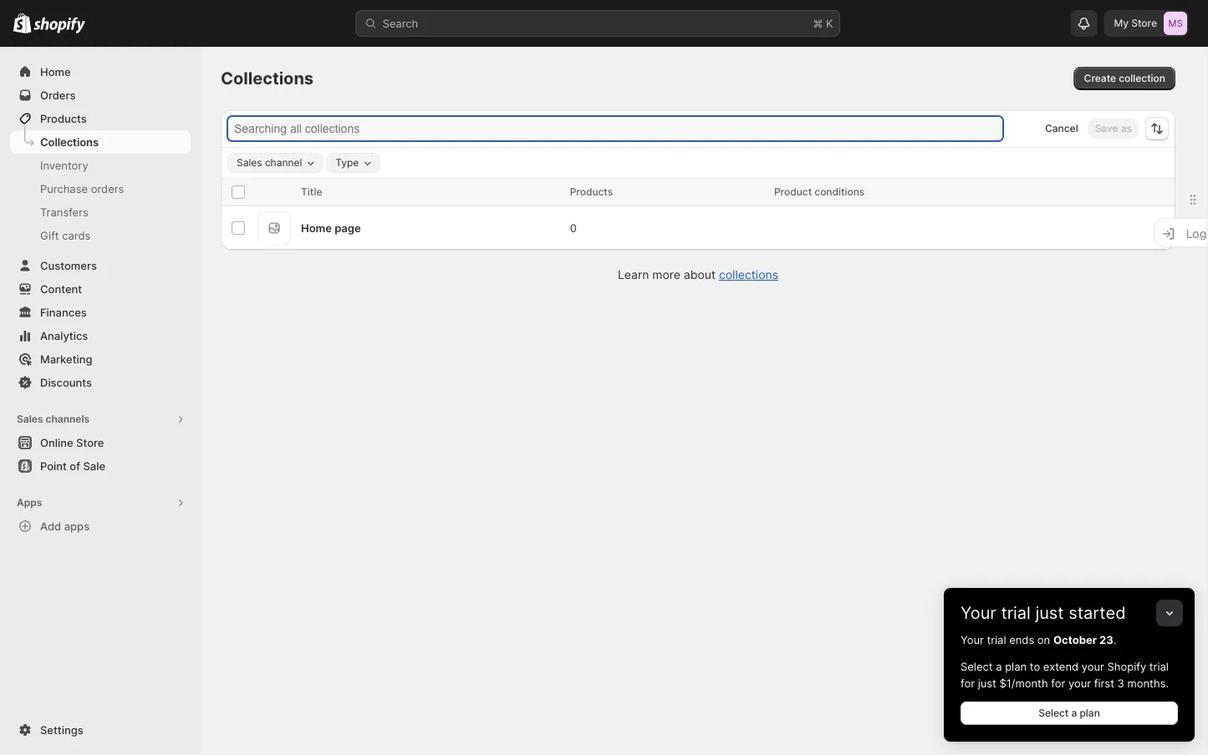 Task type: describe. For each thing, give the bounding box(es) containing it.
point of sale link
[[10, 455, 191, 478]]

orders link
[[10, 84, 191, 107]]

collection
[[1119, 72, 1165, 84]]

⌘ k
[[813, 17, 833, 30]]

sales channels
[[17, 413, 90, 426]]

inventory link
[[10, 154, 191, 177]]

1 for from the left
[[961, 677, 975, 690]]

k
[[826, 17, 833, 30]]

2 for from the left
[[1051, 677, 1065, 690]]

add
[[40, 520, 61, 533]]

collections link
[[719, 268, 778, 282]]

gift
[[40, 229, 59, 242]]

my store image
[[1164, 12, 1187, 35]]

trial inside select a plan to extend your shopify trial for just $1/month for your first 3 months.
[[1149, 660, 1169, 673]]

my
[[1114, 17, 1129, 29]]

settings
[[40, 724, 83, 737]]

point of sale
[[40, 460, 105, 473]]

of
[[70, 460, 80, 473]]

collections link
[[10, 130, 191, 154]]

home for home
[[40, 65, 71, 78]]

point
[[40, 460, 67, 473]]

finances
[[40, 306, 87, 319]]

marketing
[[40, 353, 92, 366]]

inventory
[[40, 159, 88, 172]]

sales for sales channel
[[237, 157, 262, 169]]

just inside dropdown button
[[1035, 603, 1064, 624]]

cancel button
[[1038, 119, 1085, 139]]

.
[[1113, 634, 1116, 647]]

online store
[[40, 436, 104, 449]]

marketing link
[[10, 348, 191, 371]]

ends
[[1009, 634, 1034, 647]]

purchase
[[40, 182, 88, 195]]

purchase orders link
[[10, 177, 191, 201]]

months.
[[1127, 677, 1169, 690]]

cards
[[62, 229, 91, 242]]

apps
[[17, 497, 42, 509]]

content link
[[10, 278, 191, 301]]

point of sale button
[[0, 455, 201, 478]]

trial for ends
[[987, 634, 1006, 647]]

store for online store
[[76, 436, 104, 449]]

title button
[[301, 184, 339, 201]]

store for my store
[[1131, 17, 1157, 29]]

channel
[[265, 157, 302, 169]]

Searching all collections field
[[229, 118, 1002, 140]]

page
[[335, 222, 361, 235]]

23
[[1099, 634, 1113, 647]]

discounts
[[40, 376, 92, 389]]

collections inside collections link
[[40, 135, 99, 148]]

sales for sales channels
[[17, 413, 43, 426]]

product conditions
[[774, 186, 865, 198]]

add apps
[[40, 520, 90, 533]]

content
[[40, 283, 82, 296]]

⌘
[[813, 17, 823, 30]]

shopify
[[1107, 660, 1146, 673]]

just inside select a plan to extend your shopify trial for just $1/month for your first 3 months.
[[978, 677, 996, 690]]

select for select a plan to extend your shopify trial for just $1/month for your first 3 months.
[[961, 660, 993, 673]]

my store
[[1114, 17, 1157, 29]]

your trial just started button
[[944, 589, 1195, 624]]

home page
[[301, 222, 361, 235]]

0
[[570, 222, 577, 235]]

0 horizontal spatial shopify image
[[13, 13, 31, 33]]

3
[[1117, 677, 1124, 690]]

your trial just started element
[[944, 632, 1195, 742]]

on
[[1037, 634, 1050, 647]]

a for select a plan to extend your shopify trial for just $1/month for your first 3 months.
[[996, 660, 1002, 673]]

about
[[684, 268, 716, 282]]

online store button
[[0, 431, 201, 455]]



Task type: vqa. For each thing, say whether or not it's contained in the screenshot.
Active within the tab list
no



Task type: locate. For each thing, give the bounding box(es) containing it.
home link
[[10, 60, 191, 84]]

0 vertical spatial plan
[[1005, 660, 1027, 673]]

trial up "months."
[[1149, 660, 1169, 673]]

gift cards
[[40, 229, 91, 242]]

apps
[[64, 520, 90, 533]]

a inside select a plan to extend your shopify trial for just $1/month for your first 3 months.
[[996, 660, 1002, 673]]

trial up ends
[[1001, 603, 1031, 624]]

more
[[652, 268, 680, 282]]

1 horizontal spatial products
[[570, 186, 613, 198]]

your left first
[[1068, 677, 1091, 690]]

select a plan to extend your shopify trial for just $1/month for your first 3 months.
[[961, 660, 1169, 690]]

create collection link
[[1074, 67, 1175, 90]]

1 horizontal spatial home
[[301, 222, 332, 235]]

0 vertical spatial home
[[40, 65, 71, 78]]

select a plan link
[[961, 702, 1178, 726]]

0 vertical spatial a
[[996, 660, 1002, 673]]

search
[[382, 17, 418, 30]]

1 horizontal spatial just
[[1035, 603, 1064, 624]]

products
[[40, 112, 87, 125], [570, 186, 613, 198]]

store
[[1131, 17, 1157, 29], [76, 436, 104, 449]]

1 vertical spatial your
[[1068, 677, 1091, 690]]

collections
[[221, 68, 314, 89], [40, 135, 99, 148]]

1 vertical spatial trial
[[987, 634, 1006, 647]]

your left ends
[[961, 634, 984, 647]]

discounts link
[[10, 371, 191, 395]]

create collection
[[1084, 72, 1165, 84]]

your trial ends on october 23 .
[[961, 634, 1116, 647]]

online
[[40, 436, 73, 449]]

1 horizontal spatial sales
[[237, 157, 262, 169]]

gift cards link
[[10, 224, 191, 247]]

online store link
[[10, 431, 191, 455]]

home up orders
[[40, 65, 71, 78]]

your inside dropdown button
[[961, 603, 996, 624]]

shopify image
[[13, 13, 31, 33], [34, 17, 85, 34]]

products up 0 on the top left of page
[[570, 186, 613, 198]]

your trial just started
[[961, 603, 1126, 624]]

select a plan
[[1038, 708, 1100, 720]]

0 horizontal spatial just
[[978, 677, 996, 690]]

1 vertical spatial a
[[1071, 708, 1077, 720]]

1 vertical spatial products
[[570, 186, 613, 198]]

to
[[1030, 660, 1040, 673]]

sales inside button
[[17, 413, 43, 426]]

home
[[40, 65, 71, 78], [301, 222, 332, 235]]

finances link
[[10, 301, 191, 324]]

customers link
[[10, 254, 191, 278]]

0 horizontal spatial a
[[996, 660, 1002, 673]]

home page link
[[301, 222, 361, 235]]

2 vertical spatial trial
[[1149, 660, 1169, 673]]

a up $1/month
[[996, 660, 1002, 673]]

conditions
[[815, 186, 865, 198]]

0 vertical spatial trial
[[1001, 603, 1031, 624]]

select
[[961, 660, 993, 673], [1038, 708, 1069, 720]]

add apps button
[[10, 515, 191, 538]]

transfers link
[[10, 201, 191, 224]]

sales channel button
[[228, 154, 322, 172]]

just
[[1035, 603, 1064, 624], [978, 677, 996, 690]]

plan down first
[[1080, 708, 1100, 720]]

0 vertical spatial sales
[[237, 157, 262, 169]]

1 horizontal spatial select
[[1038, 708, 1069, 720]]

0 horizontal spatial sales
[[17, 413, 43, 426]]

store right my
[[1131, 17, 1157, 29]]

trial left ends
[[987, 634, 1006, 647]]

a down select a plan to extend your shopify trial for just $1/month for your first 3 months.
[[1071, 708, 1077, 720]]

0 horizontal spatial home
[[40, 65, 71, 78]]

for down extend
[[1051, 677, 1065, 690]]

0 horizontal spatial products
[[40, 112, 87, 125]]

0 horizontal spatial collections
[[40, 135, 99, 148]]

your
[[1082, 660, 1104, 673], [1068, 677, 1091, 690]]

just up on
[[1035, 603, 1064, 624]]

select inside select a plan to extend your shopify trial for just $1/month for your first 3 months.
[[961, 660, 993, 673]]

0 horizontal spatial store
[[76, 436, 104, 449]]

customers
[[40, 259, 97, 272]]

purchase orders
[[40, 182, 124, 195]]

trial for just
[[1001, 603, 1031, 624]]

0 horizontal spatial select
[[961, 660, 993, 673]]

sales inside dropdown button
[[237, 157, 262, 169]]

1 horizontal spatial collections
[[221, 68, 314, 89]]

analytics
[[40, 329, 88, 342]]

0 vertical spatial your
[[1082, 660, 1104, 673]]

1 horizontal spatial a
[[1071, 708, 1077, 720]]

1 vertical spatial select
[[1038, 708, 1069, 720]]

1 vertical spatial home
[[301, 222, 332, 235]]

1 vertical spatial your
[[961, 634, 984, 647]]

apps button
[[10, 492, 191, 515]]

home for home page
[[301, 222, 332, 235]]

settings link
[[10, 719, 191, 742]]

a
[[996, 660, 1002, 673], [1071, 708, 1077, 720]]

transfers
[[40, 206, 88, 219]]

your up first
[[1082, 660, 1104, 673]]

product
[[774, 186, 812, 198]]

store inside button
[[76, 436, 104, 449]]

sales left channel
[[237, 157, 262, 169]]

channels
[[46, 413, 90, 426]]

1 horizontal spatial for
[[1051, 677, 1065, 690]]

orders
[[40, 89, 76, 102]]

$1/month
[[999, 677, 1048, 690]]

first
[[1094, 677, 1114, 690]]

your for your trial ends on october 23 .
[[961, 634, 984, 647]]

create
[[1084, 72, 1116, 84]]

learn more about collections
[[618, 268, 778, 282]]

1 horizontal spatial plan
[[1080, 708, 1100, 720]]

0 vertical spatial select
[[961, 660, 993, 673]]

sales channels button
[[10, 408, 191, 431]]

sale
[[83, 460, 105, 473]]

1 vertical spatial sales
[[17, 413, 43, 426]]

store up sale
[[76, 436, 104, 449]]

select down select a plan to extend your shopify trial for just $1/month for your first 3 months.
[[1038, 708, 1069, 720]]

0 horizontal spatial plan
[[1005, 660, 1027, 673]]

trial inside dropdown button
[[1001, 603, 1031, 624]]

select for select a plan
[[1038, 708, 1069, 720]]

2 your from the top
[[961, 634, 984, 647]]

plan
[[1005, 660, 1027, 673], [1080, 708, 1100, 720]]

home left "page"
[[301, 222, 332, 235]]

analytics link
[[10, 324, 191, 348]]

started
[[1069, 603, 1126, 624]]

select left to
[[961, 660, 993, 673]]

0 vertical spatial your
[[961, 603, 996, 624]]

extend
[[1043, 660, 1079, 673]]

1 vertical spatial store
[[76, 436, 104, 449]]

1 horizontal spatial store
[[1131, 17, 1157, 29]]

for left $1/month
[[961, 677, 975, 690]]

for
[[961, 677, 975, 690], [1051, 677, 1065, 690]]

your
[[961, 603, 996, 624], [961, 634, 984, 647]]

sales
[[237, 157, 262, 169], [17, 413, 43, 426]]

products link
[[10, 107, 191, 130]]

just left $1/month
[[978, 677, 996, 690]]

products down orders
[[40, 112, 87, 125]]

0 vertical spatial collections
[[221, 68, 314, 89]]

sales channel
[[237, 157, 302, 169]]

plan up $1/month
[[1005, 660, 1027, 673]]

learn
[[618, 268, 649, 282]]

type button
[[327, 154, 379, 172]]

trial
[[1001, 603, 1031, 624], [987, 634, 1006, 647], [1149, 660, 1169, 673]]

0 vertical spatial just
[[1035, 603, 1064, 624]]

0 vertical spatial store
[[1131, 17, 1157, 29]]

collections
[[719, 268, 778, 282]]

sales up online
[[17, 413, 43, 426]]

plan for select a plan to extend your shopify trial for just $1/month for your first 3 months.
[[1005, 660, 1027, 673]]

october
[[1053, 634, 1097, 647]]

type
[[336, 157, 359, 169]]

title
[[301, 186, 322, 198]]

plan inside select a plan to extend your shopify trial for just $1/month for your first 3 months.
[[1005, 660, 1027, 673]]

1 horizontal spatial shopify image
[[34, 17, 85, 34]]

orders
[[91, 182, 124, 195]]

a for select a plan
[[1071, 708, 1077, 720]]

cancel
[[1045, 122, 1078, 135]]

your up your trial ends on october 23 . in the right of the page
[[961, 603, 996, 624]]

1 vertical spatial collections
[[40, 135, 99, 148]]

1 vertical spatial plan
[[1080, 708, 1100, 720]]

0 vertical spatial products
[[40, 112, 87, 125]]

your for your trial just started
[[961, 603, 996, 624]]

0 horizontal spatial for
[[961, 677, 975, 690]]

1 your from the top
[[961, 603, 996, 624]]

1 vertical spatial just
[[978, 677, 996, 690]]

plan for select a plan
[[1080, 708, 1100, 720]]



